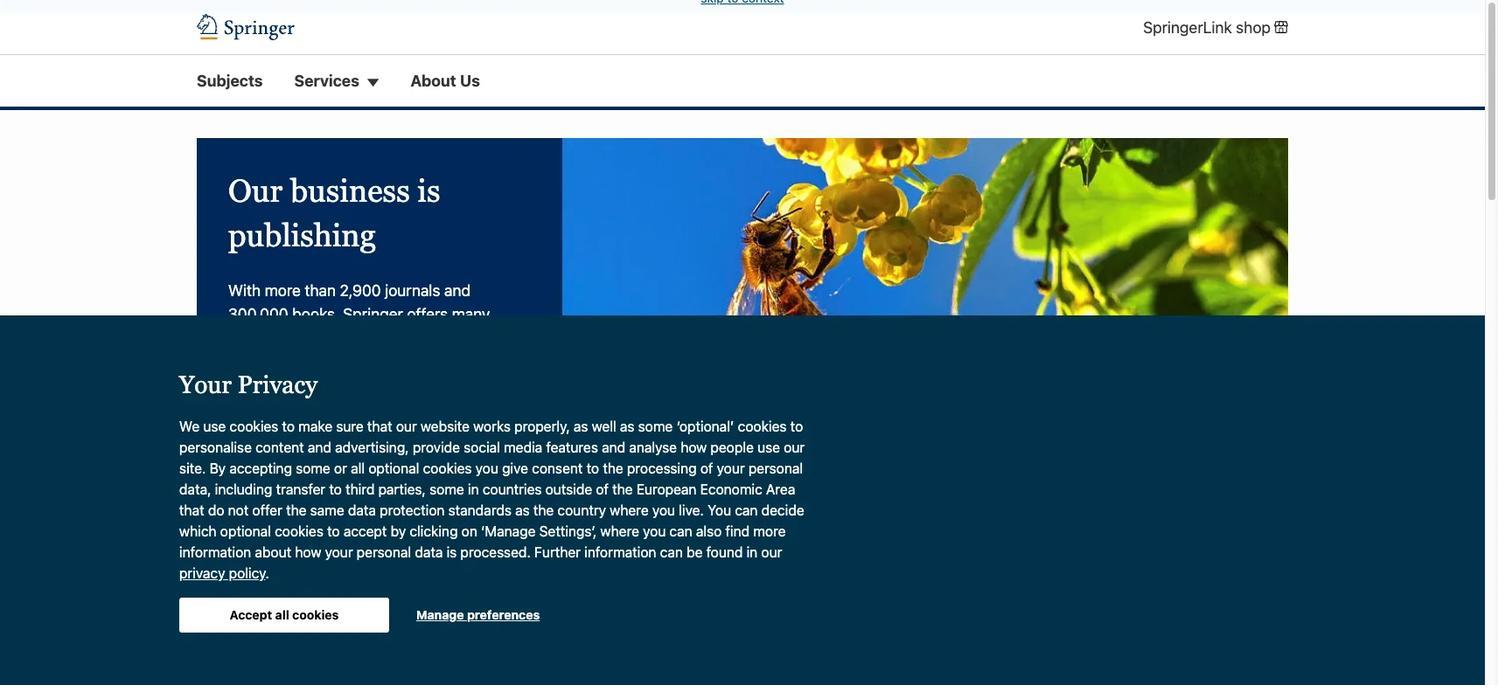 Task type: locate. For each thing, give the bounding box(es) containing it.
0 vertical spatial journals
[[385, 282, 440, 300]]

1 vertical spatial can
[[670, 524, 693, 540]]

2 horizontal spatial of
[[701, 461, 713, 477]]

area
[[766, 482, 796, 498]]

how down 'optional'
[[681, 440, 707, 456]]

0 vertical spatial 300,000
[[228, 305, 288, 324]]

series
[[212, 548, 250, 564]]

0 vertical spatial optional
[[369, 461, 419, 477]]

springerlink inside over 10 million scientific documents on springerlink
[[306, 601, 386, 617]]

1 horizontal spatial some
[[430, 482, 464, 498]]

decide
[[762, 503, 805, 519]]

1 horizontal spatial more
[[754, 524, 786, 540]]

more left than
[[265, 282, 301, 300]]

by up million
[[319, 548, 334, 564]]

1 horizontal spatial on
[[462, 524, 478, 540]]

that up advertising,
[[367, 419, 393, 435]]

1 vertical spatial in
[[747, 545, 758, 561]]

data down the book
[[415, 545, 443, 561]]

where down european
[[610, 503, 649, 519]]

some up standards
[[430, 482, 464, 498]]

books, inside with more than 2,900 journals and 300,000 books, springer offers many opportunities for authors, customers and partners.
[[292, 305, 339, 324]]

of
[[701, 461, 713, 477], [596, 482, 609, 498], [364, 635, 377, 650]]

0 horizontal spatial is
[[418, 173, 441, 209]]

your down "accept"
[[325, 545, 353, 561]]

springer inside with more than 2,900 journals and 300,000 books, springer offers many opportunities for authors, customers and partners.
[[343, 305, 403, 324]]

0 horizontal spatial data
[[348, 503, 376, 519]]

and left the book
[[380, 528, 403, 544]]

our business is publishing
[[228, 173, 441, 253]]

our
[[396, 419, 417, 435], [784, 440, 805, 456], [283, 498, 310, 517], [762, 545, 783, 561], [274, 635, 295, 650]]

use up personalise
[[203, 419, 226, 435]]

0 vertical spatial on
[[462, 524, 478, 540]]

0 vertical spatial of
[[701, 461, 713, 477]]

as down countries
[[515, 503, 530, 519]]

0 horizontal spatial in
[[254, 654, 265, 670]]

further
[[535, 545, 581, 561]]

in inside from our collection of 300,000 books in the shop
[[254, 654, 265, 670]]

cookies down discover our science
[[275, 524, 324, 540]]

economic
[[701, 482, 763, 498]]

1 vertical spatial books,
[[280, 528, 323, 544]]

0 horizontal spatial as
[[515, 503, 530, 519]]

0 vertical spatial how
[[681, 440, 707, 456]]

0 horizontal spatial 300,000
[[228, 305, 288, 324]]

how right about
[[295, 545, 321, 561]]

cookies
[[230, 419, 279, 435], [738, 419, 787, 435], [423, 461, 472, 477], [275, 524, 324, 540], [292, 608, 339, 623]]

can
[[735, 503, 758, 519], [670, 524, 693, 540], [660, 545, 683, 561]]

accepting
[[230, 461, 292, 477]]

journals
[[385, 282, 440, 300], [326, 528, 376, 544]]

300,000 down manage
[[380, 635, 434, 650]]

1 horizontal spatial is
[[447, 545, 457, 561]]

0 vertical spatial your
[[717, 461, 745, 477]]

springer up "for authors," at left
[[343, 305, 403, 324]]

about
[[411, 72, 457, 90]]

in down from
[[254, 654, 265, 670]]

social
[[464, 440, 500, 456]]

use right people
[[758, 440, 781, 456]]

and down make at the bottom of the page
[[308, 440, 332, 456]]

of up country
[[596, 482, 609, 498]]

as right well
[[620, 419, 635, 435]]

optional down not
[[220, 524, 271, 540]]

that
[[367, 419, 393, 435], [179, 503, 204, 519]]

on down 10
[[286, 601, 302, 617]]

1 vertical spatial you
[[653, 503, 676, 519]]

all books, journals and book series published by springer
[[212, 528, 439, 564]]

shop inside from our collection of 300,000 books in the shop
[[293, 654, 324, 670]]

countries
[[483, 482, 542, 498]]

1 vertical spatial some
[[296, 461, 331, 477]]

1 vertical spatial by
[[319, 548, 334, 564]]

our right offer
[[283, 498, 310, 517]]

0 vertical spatial data
[[348, 503, 376, 519]]

on down standards
[[462, 524, 478, 540]]

1 vertical spatial your
[[325, 545, 353, 561]]

0 horizontal spatial use
[[203, 419, 226, 435]]

accept
[[344, 524, 387, 540]]

where down country
[[601, 524, 640, 540]]

1 horizontal spatial journals
[[385, 282, 440, 300]]

2 vertical spatial in
[[254, 654, 265, 670]]

can up the find
[[735, 503, 758, 519]]

10
[[281, 582, 296, 597]]

personal down "accept"
[[357, 545, 411, 561]]

1 vertical spatial that
[[179, 503, 204, 519]]

0 horizontal spatial springerlink
[[306, 601, 386, 617]]

1 vertical spatial where
[[601, 524, 640, 540]]

1 vertical spatial of
[[596, 482, 609, 498]]

0 horizontal spatial on
[[286, 601, 302, 617]]

your
[[179, 371, 232, 399]]

1 vertical spatial on
[[286, 601, 302, 617]]

be
[[687, 545, 703, 561]]

some up transfer
[[296, 461, 331, 477]]

the down transfer
[[286, 503, 307, 519]]

0 vertical spatial some
[[638, 419, 673, 435]]

0 vertical spatial where
[[610, 503, 649, 519]]

1 vertical spatial is
[[447, 545, 457, 561]]

is
[[418, 173, 441, 209], [447, 545, 457, 561]]

more inside we use cookies to make sure that our website works properly, as well as some 'optional' cookies to personalise content and advertising, provide social media features and analyse how people use our site. by accepting some or all optional cookies you give consent to the processing of your personal data, including transfer to third parties, some in countries outside of the european economic area that do not offer the same data protection standards as the country where you live. you can decide which optional cookies to accept by clicking on 'manage settings', where you can also find more information about how your personal data is processed.                     further information can be found in our privacy policy .
[[754, 524, 786, 540]]

your up the economic
[[717, 461, 745, 477]]

the
[[603, 461, 624, 477], [613, 482, 633, 498], [286, 503, 307, 519], [534, 503, 554, 519], [269, 654, 289, 670]]

journals down science on the left
[[326, 528, 376, 544]]

of up the economic
[[701, 461, 713, 477]]

2 vertical spatial of
[[364, 635, 377, 650]]

site.
[[179, 461, 206, 477]]

0 horizontal spatial some
[[296, 461, 331, 477]]

more down decide
[[754, 524, 786, 540]]

all up about
[[263, 528, 277, 544]]

2 vertical spatial you
[[643, 524, 666, 540]]

1 vertical spatial springerlink
[[306, 601, 386, 617]]

1 horizontal spatial of
[[596, 482, 609, 498]]

0 vertical spatial springer
[[343, 305, 403, 324]]

services
[[294, 72, 360, 90]]

books,
[[292, 305, 339, 324], [280, 528, 323, 544]]

0 horizontal spatial more
[[265, 282, 301, 300]]

transfer
[[276, 482, 326, 498]]

policy
[[229, 566, 266, 582]]

as up the features
[[574, 419, 588, 435]]

about us link
[[411, 69, 480, 93]]

data down third at bottom
[[348, 503, 376, 519]]

2 information from the left
[[585, 545, 657, 561]]

by left the book
[[391, 524, 406, 540]]

and down many
[[488, 329, 515, 347]]

1 vertical spatial springer
[[338, 548, 392, 564]]

accept all cookies
[[230, 608, 339, 623]]

to up area
[[791, 419, 803, 435]]

scientific
[[344, 582, 401, 597]]

cookies down million
[[292, 608, 339, 623]]

1 horizontal spatial shop
[[1237, 18, 1271, 36]]

2 vertical spatial some
[[430, 482, 464, 498]]

use
[[203, 419, 226, 435], [758, 440, 781, 456]]

2 horizontal spatial as
[[620, 419, 635, 435]]

1 horizontal spatial springerlink
[[1144, 18, 1233, 36]]

0 vertical spatial springerlink
[[1144, 18, 1233, 36]]

1 horizontal spatial data
[[415, 545, 443, 561]]

our
[[228, 173, 283, 209]]

0 vertical spatial books,
[[292, 305, 339, 324]]

offer
[[252, 503, 282, 519]]

is down clicking
[[447, 545, 457, 561]]

1 horizontal spatial in
[[468, 482, 479, 498]]

to down same
[[327, 524, 340, 540]]

with more than 2,900 journals and 300,000 books, springer offers many opportunities for authors, customers and partners.
[[228, 282, 515, 371]]

0 vertical spatial more
[[265, 282, 301, 300]]

0 vertical spatial can
[[735, 503, 758, 519]]

0 vertical spatial is
[[418, 173, 441, 209]]

and inside all books, journals and book series published by springer
[[380, 528, 403, 544]]

buy
[[212, 635, 241, 650]]

personal up area
[[749, 461, 803, 477]]

all inside all books, journals and book series published by springer
[[263, 528, 277, 544]]

optional
[[369, 461, 419, 477], [220, 524, 271, 540]]

by
[[210, 461, 226, 477]]

search
[[212, 528, 263, 544]]

1 vertical spatial more
[[754, 524, 786, 540]]

0 horizontal spatial how
[[295, 545, 321, 561]]

information
[[179, 545, 251, 561], [585, 545, 657, 561]]

to
[[282, 419, 295, 435], [791, 419, 803, 435], [587, 461, 599, 477], [329, 482, 342, 498], [327, 524, 340, 540]]

processing
[[627, 461, 697, 477]]

0 horizontal spatial of
[[364, 635, 377, 650]]

our down accept all cookies
[[274, 635, 295, 650]]

more
[[265, 282, 301, 300], [754, 524, 786, 540]]

1 vertical spatial personal
[[357, 545, 411, 561]]

1 horizontal spatial 300,000
[[380, 635, 434, 650]]

1 horizontal spatial information
[[585, 545, 657, 561]]

journals up offers
[[385, 282, 440, 300]]

the down well
[[603, 461, 624, 477]]

business
[[290, 173, 410, 209]]

1 horizontal spatial that
[[367, 419, 393, 435]]

0 horizontal spatial optional
[[220, 524, 271, 540]]

than
[[305, 282, 336, 300]]

2,900
[[340, 282, 381, 300]]

is right business
[[418, 173, 441, 209]]

well
[[592, 419, 617, 435]]

of right collection
[[364, 635, 377, 650]]

information down settings',
[[585, 545, 657, 561]]

0 horizontal spatial personal
[[357, 545, 411, 561]]

0 horizontal spatial shop
[[293, 654, 324, 670]]

all down 10
[[275, 608, 289, 623]]

springerlink
[[1144, 18, 1233, 36], [306, 601, 386, 617]]

some up the analyse
[[638, 419, 673, 435]]

in down the find
[[747, 545, 758, 561]]

data
[[348, 503, 376, 519], [415, 545, 443, 561]]

0 horizontal spatial information
[[179, 545, 251, 561]]

1 vertical spatial all
[[263, 528, 277, 544]]

0 horizontal spatial journals
[[326, 528, 376, 544]]

springer inside all books, journals and book series published by springer
[[338, 548, 392, 564]]

from
[[241, 635, 271, 650]]

springer
[[343, 305, 403, 324], [338, 548, 392, 564]]

1 vertical spatial 300,000
[[380, 635, 434, 650]]

1 horizontal spatial optional
[[369, 461, 419, 477]]

information up privacy policy link
[[179, 545, 251, 561]]

optional up the parties,
[[369, 461, 419, 477]]

2 horizontal spatial some
[[638, 419, 673, 435]]

how
[[681, 440, 707, 456], [295, 545, 321, 561]]

find
[[726, 524, 750, 540]]

1 vertical spatial journals
[[326, 528, 376, 544]]

1 horizontal spatial by
[[391, 524, 406, 540]]

more inside with more than 2,900 journals and 300,000 books, springer offers many opportunities for authors, customers and partners.
[[265, 282, 301, 300]]

0 horizontal spatial by
[[319, 548, 334, 564]]

also
[[696, 524, 722, 540]]

books, down than
[[292, 305, 339, 324]]

books, up the published
[[280, 528, 323, 544]]

same
[[310, 503, 344, 519]]

0 vertical spatial all
[[351, 461, 365, 477]]

1 horizontal spatial use
[[758, 440, 781, 456]]

2 horizontal spatial in
[[747, 545, 758, 561]]

0 vertical spatial by
[[391, 524, 406, 540]]

1 vertical spatial how
[[295, 545, 321, 561]]

the down from
[[269, 654, 289, 670]]

we
[[179, 419, 200, 435]]

300,000 down with on the left of the page
[[228, 305, 288, 324]]

can down live.
[[670, 524, 693, 540]]

0 vertical spatial in
[[468, 482, 479, 498]]

springer down "accept"
[[338, 548, 392, 564]]

0 vertical spatial that
[[367, 419, 393, 435]]

on inside we use cookies to make sure that our website works properly, as well as some 'optional' cookies to personalise content and advertising, provide social media features and analyse how people use our site. by accepting some or all optional cookies you give consent to the processing of your personal data, including transfer to third parties, some in countries outside of the european economic area that do not offer the same data protection standards as the country where you live. you can decide which optional cookies to accept by clicking on 'manage settings', where you can also find more information about how your personal data is processed.                     further information can be found in our privacy policy .
[[462, 524, 478, 540]]

collection
[[299, 635, 360, 650]]

1 horizontal spatial personal
[[749, 461, 803, 477]]

1 horizontal spatial your
[[717, 461, 745, 477]]

1 vertical spatial shop
[[293, 654, 324, 670]]

some
[[638, 419, 673, 435], [296, 461, 331, 477], [430, 482, 464, 498]]

can left 'be'
[[660, 545, 683, 561]]

website
[[421, 419, 470, 435]]

the inside from our collection of 300,000 books in the shop
[[269, 654, 289, 670]]

1 horizontal spatial how
[[681, 440, 707, 456]]

that down the 'data,'
[[179, 503, 204, 519]]

0 vertical spatial use
[[203, 419, 226, 435]]

0 horizontal spatial that
[[179, 503, 204, 519]]

subjects
[[197, 72, 263, 90]]

in up standards
[[468, 482, 479, 498]]

all right or
[[351, 461, 365, 477]]

springer home image
[[197, 14, 295, 40]]

people
[[711, 440, 754, 456]]

the up settings',
[[534, 503, 554, 519]]

submit an article image
[[752, 481, 1011, 627]]



Task type: vqa. For each thing, say whether or not it's contained in the screenshot.
the bottommost the Proceedings
no



Task type: describe. For each thing, give the bounding box(es) containing it.
cookies down provide
[[423, 461, 472, 477]]

book
[[407, 528, 439, 544]]

accept
[[230, 608, 272, 623]]

privacy
[[179, 566, 225, 582]]

0 vertical spatial shop
[[1237, 18, 1271, 36]]

media
[[504, 440, 543, 456]]

300,000 inside with more than 2,900 journals and 300,000 books, springer offers many opportunities for authors, customers and partners.
[[228, 305, 288, 324]]

published
[[253, 548, 315, 564]]

our inside from our collection of 300,000 books in the shop
[[274, 635, 295, 650]]

third
[[346, 482, 375, 498]]

300,000 inside from our collection of 300,000 books in the shop
[[380, 635, 434, 650]]

clicking
[[410, 524, 458, 540]]

2 vertical spatial can
[[660, 545, 683, 561]]

outside
[[546, 482, 593, 498]]

found
[[707, 545, 743, 561]]

advertising,
[[335, 440, 409, 456]]

partners.
[[228, 353, 292, 371]]

works
[[473, 419, 511, 435]]

the left european
[[613, 482, 633, 498]]

give
[[502, 461, 528, 477]]

springerlink shop
[[1144, 18, 1271, 36]]

springer for 2,900
[[343, 305, 403, 324]]

live.
[[679, 503, 704, 519]]

features
[[546, 440, 598, 456]]

journals inside all books, journals and book series published by springer
[[326, 528, 376, 544]]

our up area
[[784, 440, 805, 456]]

our up provide
[[396, 419, 417, 435]]

journals inside with more than 2,900 journals and 300,000 books, springer offers many opportunities for authors, customers and partners.
[[385, 282, 440, 300]]

do
[[208, 503, 224, 519]]

springer for and
[[338, 548, 392, 564]]

which
[[179, 524, 217, 540]]

springerlink shop link
[[1144, 15, 1289, 39]]

properly,
[[515, 419, 570, 435]]

publish a book image
[[475, 481, 734, 627]]

cookies up people
[[738, 419, 787, 435]]

0 vertical spatial you
[[476, 461, 499, 477]]

0 vertical spatial personal
[[749, 461, 803, 477]]

from our collection of 300,000 books in the shop
[[212, 635, 434, 670]]

opportunities
[[228, 329, 322, 347]]

cookies up content
[[230, 419, 279, 435]]

all inside we use cookies to make sure that our website works properly, as well as some 'optional' cookies to personalise content and advertising, provide social media features and analyse how people use our site. by accepting some or all optional cookies you give consent to the processing of your personal data, including transfer to third parties, some in countries outside of the european economic area that do not offer the same data protection standards as the country where you live. you can decide which optional cookies to accept by clicking on 'manage settings', where you can also find more information about how your personal data is processed.                     further information can be found in our privacy policy .
[[351, 461, 365, 477]]

1 vertical spatial use
[[758, 440, 781, 456]]

is inside we use cookies to make sure that our website works properly, as well as some 'optional' cookies to personalise content and advertising, provide social media features and analyse how people use our site. by accepting some or all optional cookies you give consent to the processing of your personal data, including transfer to third parties, some in countries outside of the european economic area that do not offer the same data protection standards as the country where you live. you can decide which optional cookies to accept by clicking on 'manage settings', where you can also find more information about how your personal data is processed.                     further information can be found in our privacy policy .
[[447, 545, 457, 561]]

science
[[314, 498, 370, 517]]

services button
[[294, 69, 379, 93]]

or
[[334, 461, 347, 477]]

0 horizontal spatial your
[[325, 545, 353, 561]]

and down well
[[602, 440, 626, 456]]

2 vertical spatial all
[[275, 608, 289, 623]]

'optional'
[[677, 419, 735, 435]]

parties,
[[378, 482, 426, 498]]

content
[[256, 440, 304, 456]]

by inside all books, journals and book series published by springer
[[319, 548, 334, 564]]

personalise
[[179, 440, 252, 456]]

.
[[266, 566, 269, 582]]

protection
[[380, 503, 445, 519]]

country
[[558, 503, 606, 519]]

1 vertical spatial optional
[[220, 524, 271, 540]]

you
[[708, 503, 732, 519]]

subjects link
[[197, 69, 263, 93]]

by inside we use cookies to make sure that our website works properly, as well as some 'optional' cookies to personalise content and advertising, provide social media features and analyse how people use our site. by accepting some or all optional cookies you give consent to the processing of your personal data, including transfer to third parties, some in countries outside of the european economic area that do not offer the same data protection standards as the country where you live. you can decide which optional cookies to accept by clicking on 'manage settings', where you can also find more information about how your personal data is processed.                     further information can be found in our privacy policy .
[[391, 524, 406, 540]]

on inside over 10 million scientific documents on springerlink
[[286, 601, 302, 617]]

data,
[[179, 482, 211, 498]]

to down or
[[329, 482, 342, 498]]

with
[[228, 282, 261, 300]]

for authors,
[[326, 329, 406, 347]]

privacy policy link
[[179, 566, 266, 582]]

million
[[299, 582, 340, 597]]

european
[[637, 482, 697, 498]]

discover
[[212, 498, 279, 517]]

about
[[255, 545, 292, 561]]

and up many
[[444, 282, 471, 300]]

settings',
[[540, 524, 597, 540]]

discover our science link
[[212, 498, 370, 517]]

books
[[212, 654, 250, 670]]

offers
[[407, 305, 448, 324]]

provide
[[413, 440, 460, 456]]

books, inside all books, journals and book series published by springer
[[280, 528, 323, 544]]

not
[[228, 503, 249, 519]]

processed.
[[461, 545, 531, 561]]

1 information from the left
[[179, 545, 251, 561]]

manage preferences button
[[403, 599, 553, 633]]

discover our science
[[212, 498, 370, 517]]

make
[[299, 419, 333, 435]]

manage preferences
[[416, 608, 540, 623]]

about us
[[411, 72, 480, 90]]

1 vertical spatial data
[[415, 545, 443, 561]]

publishing
[[228, 218, 376, 253]]

sure
[[336, 419, 364, 435]]

customers
[[410, 329, 485, 347]]

us
[[460, 72, 480, 90]]

to up content
[[282, 419, 295, 435]]

your privacy
[[179, 371, 318, 399]]

our down decide
[[762, 545, 783, 561]]

of inside from our collection of 300,000 books in the shop
[[364, 635, 377, 650]]

manage
[[416, 608, 464, 623]]

we use cookies to make sure that our website works properly, as well as some 'optional' cookies to personalise content and advertising, provide social media features and analyse how people use our site. by accepting some or all optional cookies you give consent to the processing of your personal data, including transfer to third parties, some in countries outside of the european economic area that do not offer the same data protection standards as the country where you live. you can decide which optional cookies to accept by clicking on 'manage settings', where you can also find more information about how your personal data is processed.                     further information can be found in our privacy policy .
[[179, 419, 805, 582]]

preferences
[[467, 608, 540, 623]]

over 10 million scientific documents on springerlink
[[212, 582, 401, 617]]

to down the features
[[587, 461, 599, 477]]

is inside 'our business is publishing'
[[418, 173, 441, 209]]

consent
[[532, 461, 583, 477]]

privacy
[[238, 371, 318, 399]]

many
[[452, 305, 490, 324]]

1 horizontal spatial as
[[574, 419, 588, 435]]

documents
[[212, 601, 283, 617]]

'manage
[[481, 524, 536, 540]]

including
[[215, 482, 272, 498]]

standards
[[449, 503, 512, 519]]



